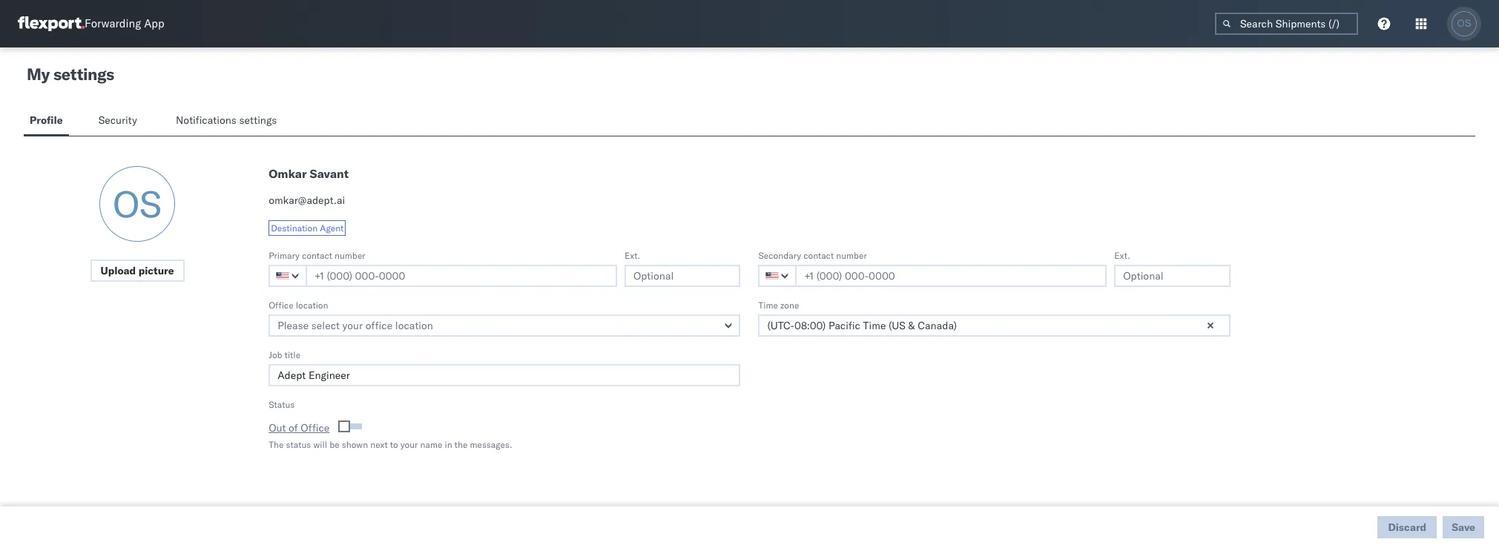 Task type: describe. For each thing, give the bounding box(es) containing it.
savant
[[310, 166, 349, 181]]

job
[[269, 349, 282, 360]]

forwarding
[[85, 17, 141, 31]]

destination agent
[[271, 223, 344, 234]]

profile button
[[24, 107, 69, 136]]

status
[[286, 439, 311, 450]]

secondary contact number
[[758, 250, 867, 261]]

+1 (000) 000-0000 telephone field
[[306, 265, 617, 287]]

profile
[[30, 113, 63, 127]]

notifications settings button
[[170, 107, 289, 136]]

will
[[313, 439, 327, 450]]

time zone
[[758, 300, 799, 311]]

omkar
[[269, 166, 307, 181]]

optional telephone field for primary contact number
[[624, 265, 741, 287]]

Please select your office location text field
[[269, 315, 741, 337]]

the
[[454, 439, 468, 450]]

office location
[[269, 300, 328, 311]]

omkar savant
[[269, 166, 349, 181]]

notifications
[[176, 113, 237, 127]]

primary
[[269, 250, 300, 261]]

out
[[269, 421, 286, 435]]

security
[[98, 113, 137, 127]]

ext. for primary contact number
[[624, 250, 640, 261]]

number for primary contact number
[[335, 250, 365, 261]]

messages.
[[470, 439, 512, 450]]

os button
[[1447, 7, 1481, 41]]

forwarding app
[[85, 17, 164, 31]]

settings for notifications settings
[[239, 113, 277, 127]]

to
[[390, 439, 398, 450]]

be
[[329, 439, 339, 450]]

1 vertical spatial os
[[113, 181, 162, 227]]

primary contact number
[[269, 250, 365, 261]]

the
[[269, 439, 284, 450]]

upload picture
[[101, 264, 174, 277]]

picture
[[138, 264, 174, 277]]

location
[[296, 300, 328, 311]]

contact for secondary
[[803, 250, 834, 261]]

secondary
[[758, 250, 801, 261]]

title
[[285, 349, 300, 360]]

Job title text field
[[269, 364, 741, 386]]

next
[[370, 439, 388, 450]]

agent
[[320, 223, 344, 234]]

number for secondary contact number
[[836, 250, 867, 261]]

upload picture button
[[90, 260, 184, 282]]

+1 (000) 000-0000 telephone field
[[796, 265, 1107, 287]]

my settings
[[27, 64, 114, 85]]

time
[[758, 300, 778, 311]]



Task type: vqa. For each thing, say whether or not it's contained in the screenshot.
App
yes



Task type: locate. For each thing, give the bounding box(es) containing it.
office up 'will'
[[301, 421, 330, 435]]

my
[[27, 64, 50, 85]]

2 contact from the left
[[803, 250, 834, 261]]

united states text field for primary
[[269, 265, 307, 287]]

number down 'agent'
[[335, 250, 365, 261]]

out of office
[[269, 421, 330, 435]]

status
[[269, 399, 295, 410]]

your
[[400, 439, 418, 450]]

of
[[289, 421, 298, 435]]

app
[[144, 17, 164, 31]]

0 vertical spatial os
[[1457, 18, 1471, 29]]

1 horizontal spatial united states text field
[[758, 265, 797, 287]]

omkar@adept.ai
[[269, 194, 345, 207]]

0 horizontal spatial optional telephone field
[[624, 265, 741, 287]]

flexport. image
[[18, 16, 85, 31]]

Optional telephone field
[[624, 265, 741, 287], [1114, 265, 1230, 287]]

ext.
[[624, 250, 640, 261], [1114, 250, 1130, 261]]

united states text field for secondary
[[758, 265, 797, 287]]

name
[[420, 439, 442, 450]]

0 horizontal spatial settings
[[53, 64, 114, 85]]

os
[[1457, 18, 1471, 29], [113, 181, 162, 227]]

(UTC-08:00) Pacific Time (US & Canada) text field
[[758, 315, 1230, 337]]

in
[[445, 439, 452, 450]]

1 ext. from the left
[[624, 250, 640, 261]]

settings for my settings
[[53, 64, 114, 85]]

office left location
[[269, 300, 293, 311]]

contact right secondary
[[803, 250, 834, 261]]

upload
[[101, 264, 136, 277]]

1 vertical spatial settings
[[239, 113, 277, 127]]

zone
[[780, 300, 799, 311]]

0 horizontal spatial ext.
[[624, 250, 640, 261]]

0 horizontal spatial office
[[269, 300, 293, 311]]

the status will be shown next to your name in the messages.
[[269, 439, 512, 450]]

0 horizontal spatial number
[[335, 250, 365, 261]]

2 optional telephone field from the left
[[1114, 265, 1230, 287]]

forwarding app link
[[18, 16, 164, 31]]

contact for primary
[[302, 250, 332, 261]]

number
[[335, 250, 365, 261], [836, 250, 867, 261]]

security button
[[92, 107, 146, 136]]

2 united states text field from the left
[[758, 265, 797, 287]]

1 number from the left
[[335, 250, 365, 261]]

united states text field down secondary
[[758, 265, 797, 287]]

united states text field down primary
[[269, 265, 307, 287]]

1 horizontal spatial office
[[301, 421, 330, 435]]

office
[[269, 300, 293, 311], [301, 421, 330, 435]]

0 vertical spatial office
[[269, 300, 293, 311]]

settings right notifications
[[239, 113, 277, 127]]

1 horizontal spatial optional telephone field
[[1114, 265, 1230, 287]]

2 ext. from the left
[[1114, 250, 1130, 261]]

ext. for secondary contact number
[[1114, 250, 1130, 261]]

1 united states text field from the left
[[269, 265, 307, 287]]

contact
[[302, 250, 332, 261], [803, 250, 834, 261]]

1 horizontal spatial contact
[[803, 250, 834, 261]]

0 horizontal spatial contact
[[302, 250, 332, 261]]

0 horizontal spatial united states text field
[[269, 265, 307, 287]]

number right secondary
[[836, 250, 867, 261]]

1 horizontal spatial ext.
[[1114, 250, 1130, 261]]

notifications settings
[[176, 113, 277, 127]]

2 number from the left
[[836, 250, 867, 261]]

1 contact from the left
[[302, 250, 332, 261]]

settings right my
[[53, 64, 114, 85]]

settings inside button
[[239, 113, 277, 127]]

1 optional telephone field from the left
[[624, 265, 741, 287]]

contact down destination agent
[[302, 250, 332, 261]]

0 horizontal spatial os
[[113, 181, 162, 227]]

1 vertical spatial office
[[301, 421, 330, 435]]

optional telephone field for secondary contact number
[[1114, 265, 1230, 287]]

1 horizontal spatial number
[[836, 250, 867, 261]]

None checkbox
[[341, 424, 362, 429]]

1 horizontal spatial os
[[1457, 18, 1471, 29]]

shown
[[342, 439, 368, 450]]

Search Shipments (/) text field
[[1215, 13, 1358, 35]]

settings
[[53, 64, 114, 85], [239, 113, 277, 127]]

os inside 'button'
[[1457, 18, 1471, 29]]

destination
[[271, 223, 318, 234]]

1 horizontal spatial settings
[[239, 113, 277, 127]]

job title
[[269, 349, 300, 360]]

United States text field
[[269, 265, 307, 287], [758, 265, 797, 287]]

0 vertical spatial settings
[[53, 64, 114, 85]]



